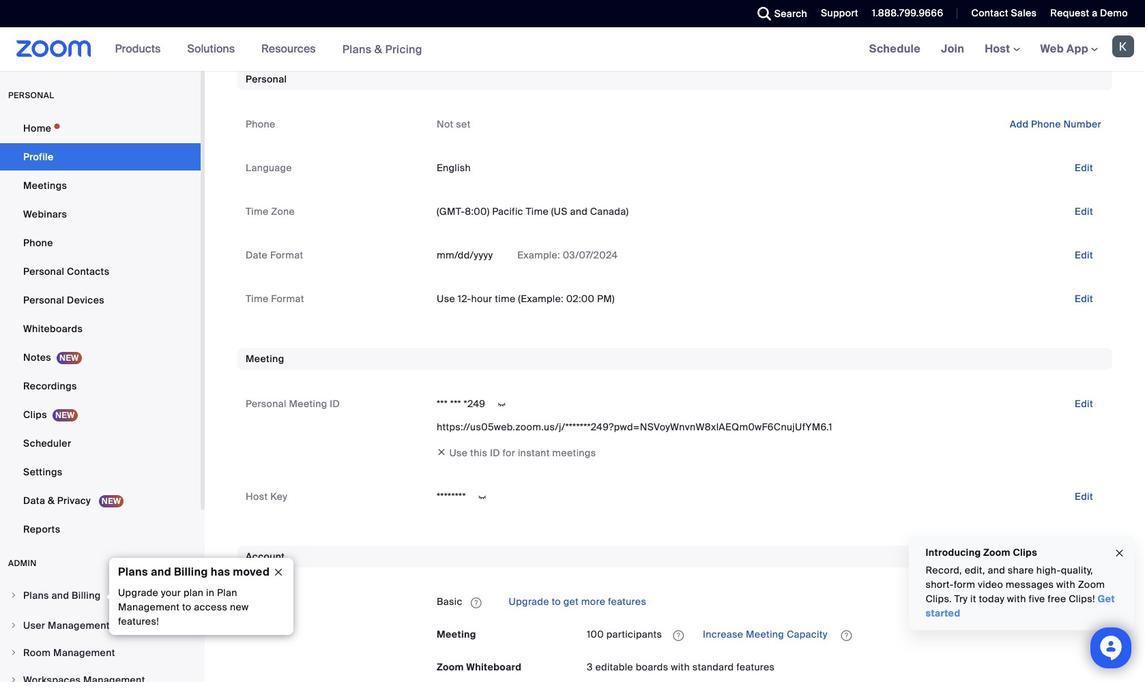 Task type: locate. For each thing, give the bounding box(es) containing it.
billing inside tooltip
[[174, 565, 208, 580]]

support link
[[811, 0, 862, 27], [821, 7, 859, 19]]

03/07/2024
[[563, 249, 618, 261]]

0 vertical spatial zoom
[[984, 547, 1011, 559]]

basic
[[437, 596, 463, 609]]

1 vertical spatial format
[[271, 293, 304, 305]]

meeting
[[246, 353, 284, 365], [289, 398, 327, 410], [437, 629, 476, 641], [746, 629, 784, 641]]

personal for personal
[[246, 73, 287, 85]]

application containing basic
[[437, 591, 1104, 613]]

right image for user management
[[10, 622, 18, 630]]

more
[[581, 596, 606, 609]]

2 horizontal spatial with
[[1057, 579, 1076, 591]]

upgrade left get
[[509, 596, 549, 609]]

and up the user management
[[52, 590, 69, 602]]

(gmt-8:00) pacific time (us and canada)
[[437, 205, 629, 218]]

0 horizontal spatial features
[[608, 596, 647, 609]]

1 horizontal spatial clips
[[1014, 547, 1038, 559]]

to left get
[[552, 596, 561, 609]]

1 horizontal spatial plans
[[118, 565, 148, 580]]

form
[[954, 579, 976, 591]]

set
[[456, 118, 471, 130]]

plans up plans and billing menu item
[[118, 565, 148, 580]]

phone up language
[[246, 118, 275, 130]]

format down date format
[[271, 293, 304, 305]]

0 horizontal spatial clips
[[23, 409, 47, 421]]

5 edit from the top
[[1075, 398, 1094, 410]]

0 horizontal spatial zoom
[[437, 662, 464, 674]]

zoom
[[984, 547, 1011, 559], [1079, 579, 1106, 591], [437, 662, 464, 674]]

1 vertical spatial management
[[48, 620, 110, 632]]

0 vertical spatial clips
[[23, 409, 47, 421]]

time
[[495, 293, 516, 305]]

personal for personal contacts
[[23, 266, 64, 278]]

share
[[1008, 565, 1035, 577]]

edit button for time format
[[1064, 288, 1104, 310]]

clips up 'share'
[[1014, 547, 1038, 559]]

devices
[[67, 294, 104, 306]]

use left this
[[449, 447, 468, 460]]

0 horizontal spatial host
[[246, 491, 268, 503]]

features!
[[118, 616, 159, 628]]

plans and billing has moved tooltip
[[106, 558, 294, 636]]

meetings link
[[0, 172, 201, 199]]

use left "12-"
[[437, 293, 455, 305]]

8:00)
[[465, 205, 490, 218]]

room management menu item
[[0, 640, 201, 666]]

1 vertical spatial billing
[[72, 590, 101, 602]]

02:00
[[566, 293, 595, 305]]

format right date
[[270, 249, 303, 261]]

billing up user management menu item
[[72, 590, 101, 602]]

add phone number button
[[999, 113, 1113, 135]]

1 vertical spatial application
[[587, 624, 1104, 646]]

upgrade
[[118, 587, 158, 599], [509, 596, 549, 609]]

management for room management
[[53, 647, 115, 659]]

not
[[437, 118, 454, 130]]

time down date
[[246, 293, 269, 305]]

0 horizontal spatial plans
[[23, 590, 49, 602]]

management inside user management menu item
[[48, 620, 110, 632]]

& inside "personal menu" menu
[[48, 495, 55, 507]]

capacity
[[787, 629, 828, 641]]

management down user management menu item
[[53, 647, 115, 659]]

0 horizontal spatial id
[[330, 398, 340, 410]]

quality,
[[1062, 565, 1094, 577]]

request
[[1051, 7, 1090, 19]]

1 horizontal spatial billing
[[174, 565, 208, 580]]

example: 03/07/2024
[[515, 249, 618, 261]]

1 edit button from the top
[[1064, 157, 1104, 179]]

and right (us
[[570, 205, 588, 218]]

host inside meetings 'navigation'
[[985, 42, 1013, 56]]

0 vertical spatial plans
[[342, 42, 372, 56]]

webinars
[[23, 208, 67, 220]]

plans inside product information navigation
[[342, 42, 372, 56]]

1 horizontal spatial &
[[375, 42, 382, 56]]

1 vertical spatial zoom
[[1079, 579, 1106, 591]]

2 edit button from the top
[[1064, 201, 1104, 223]]

1 right image from the top
[[10, 592, 18, 600]]

1 horizontal spatial host
[[985, 42, 1013, 56]]

right image inside room management 'menu item'
[[10, 649, 18, 657]]

0 vertical spatial application
[[437, 591, 1104, 613]]

plan
[[184, 587, 204, 599]]

personal devices
[[23, 294, 104, 306]]

0 vertical spatial &
[[375, 42, 382, 56]]

profile
[[23, 151, 54, 163]]

clips up scheduler on the left
[[23, 409, 47, 421]]

high-
[[1037, 565, 1062, 577]]

right image inside plans and billing menu item
[[10, 592, 18, 600]]

edit
[[1075, 162, 1094, 174], [1075, 205, 1094, 218], [1075, 249, 1094, 261], [1075, 293, 1094, 305], [1075, 398, 1094, 410], [1075, 491, 1094, 503]]

hour
[[471, 293, 492, 305]]

0 vertical spatial management
[[118, 601, 180, 614]]

learn more about increasing meeting capacity image
[[837, 630, 856, 642]]

settings link
[[0, 459, 201, 486]]

management inside upgrade your plan in plan management to access new features!
[[118, 601, 180, 614]]

introducing
[[926, 547, 982, 559]]

3 editable boards with standard features
[[587, 662, 775, 674]]

zoom up edit,
[[984, 547, 1011, 559]]

0 horizontal spatial ***
[[437, 398, 448, 410]]

and inside tooltip
[[151, 565, 171, 580]]

and up the video
[[988, 565, 1006, 577]]

personal for personal meeting id
[[246, 398, 287, 410]]

resources
[[262, 42, 316, 56]]

upgrade inside upgrade your plan in plan management to access new features!
[[118, 587, 158, 599]]

plans inside menu item
[[23, 590, 49, 602]]

zoom left whiteboard
[[437, 662, 464, 674]]

menu item
[[0, 668, 201, 683]]

host down "contact sales"
[[985, 42, 1013, 56]]

0 horizontal spatial phone
[[23, 237, 53, 249]]

0 horizontal spatial with
[[671, 662, 690, 674]]

(gmt-
[[437, 205, 465, 218]]

0 horizontal spatial upgrade
[[118, 587, 158, 599]]

and up your
[[151, 565, 171, 580]]

3 right image from the top
[[10, 649, 18, 657]]

features up 100 participants
[[608, 596, 647, 609]]

to down plan
[[182, 601, 191, 614]]

5 edit button from the top
[[1064, 393, 1104, 415]]

upgrade up features!
[[118, 587, 158, 599]]

phone inside "personal menu" menu
[[23, 237, 53, 249]]

personal for personal devices
[[23, 294, 64, 306]]

billing up plan
[[174, 565, 208, 580]]

right image inside user management menu item
[[10, 622, 18, 630]]

plans
[[342, 42, 372, 56], [118, 565, 148, 580], [23, 590, 49, 602]]

********
[[437, 491, 466, 503]]

1 horizontal spatial upgrade
[[509, 596, 549, 609]]

***
[[437, 398, 448, 410], [450, 398, 461, 410]]

sales
[[1011, 7, 1037, 19]]

edit button
[[1064, 157, 1104, 179], [1064, 201, 1104, 223], [1064, 244, 1104, 266], [1064, 288, 1104, 310], [1064, 393, 1104, 415], [1064, 486, 1104, 508]]

new
[[230, 601, 249, 614]]

& for pricing
[[375, 42, 382, 56]]

data
[[23, 495, 45, 507]]

0 vertical spatial billing
[[174, 565, 208, 580]]

2 right image from the top
[[10, 622, 18, 630]]

& inside product information navigation
[[375, 42, 382, 56]]

management up room management
[[48, 620, 110, 632]]

increase
[[703, 629, 744, 641]]

0 vertical spatial id
[[330, 398, 340, 410]]

contact sales link
[[961, 0, 1041, 27], [972, 7, 1037, 19]]

get started
[[926, 593, 1116, 620]]

host key
[[246, 491, 288, 503]]

with right boards
[[671, 662, 690, 674]]

id
[[330, 398, 340, 410], [490, 447, 500, 460]]

2 edit from the top
[[1075, 205, 1094, 218]]

1 vertical spatial use
[[449, 447, 468, 460]]

1 horizontal spatial id
[[490, 447, 500, 460]]

personal meeting id
[[246, 398, 340, 410]]

host
[[985, 42, 1013, 56], [246, 491, 268, 503]]

features down "increase meeting capacity"
[[737, 662, 775, 674]]

time zone
[[246, 205, 295, 218]]

host left key
[[246, 491, 268, 503]]

with
[[1057, 579, 1076, 591], [1008, 593, 1027, 605], [671, 662, 690, 674]]

1 horizontal spatial zoom
[[984, 547, 1011, 559]]

billing inside menu item
[[72, 590, 101, 602]]

demo
[[1100, 7, 1128, 19]]

zoom logo image
[[16, 40, 91, 57]]

join link
[[931, 27, 975, 71]]

0 vertical spatial with
[[1057, 579, 1076, 591]]

search button
[[747, 0, 811, 27]]

pm)
[[597, 293, 615, 305]]

zoom up clips!
[[1079, 579, 1106, 591]]

plans up user
[[23, 590, 49, 602]]

management up features!
[[118, 601, 180, 614]]

2 horizontal spatial phone
[[1031, 118, 1061, 130]]

clips link
[[0, 401, 201, 429]]

2 vertical spatial with
[[671, 662, 690, 674]]

0 horizontal spatial billing
[[72, 590, 101, 602]]

billing
[[174, 565, 208, 580], [72, 590, 101, 602]]

plans inside tooltip
[[118, 565, 148, 580]]

management for user management
[[48, 620, 110, 632]]

host button
[[985, 42, 1020, 56]]

4 edit from the top
[[1075, 293, 1094, 305]]

management inside room management 'menu item'
[[53, 647, 115, 659]]

data & privacy
[[23, 495, 93, 507]]

0 vertical spatial host
[[985, 42, 1013, 56]]

& right "data" on the bottom left of page
[[48, 495, 55, 507]]

edit for time format
[[1075, 293, 1094, 305]]

started
[[926, 608, 961, 620]]

record, edit, and share high-quality, short-form video messages with zoom clips. try it today with five free clips!
[[926, 565, 1106, 605]]

2 vertical spatial zoom
[[437, 662, 464, 674]]

1 vertical spatial host
[[246, 491, 268, 503]]

canada)
[[590, 205, 629, 218]]

2 horizontal spatial plans
[[342, 42, 372, 56]]

home
[[23, 122, 51, 134]]

plans left the pricing
[[342, 42, 372, 56]]

use
[[437, 293, 455, 305], [449, 447, 468, 460]]

banner
[[0, 27, 1145, 72]]

2 horizontal spatial zoom
[[1079, 579, 1106, 591]]

4 right image from the top
[[10, 676, 18, 683]]

0 vertical spatial use
[[437, 293, 455, 305]]

upgrade for upgrade to get more features
[[509, 596, 549, 609]]

recordings link
[[0, 373, 201, 400]]

0 horizontal spatial &
[[48, 495, 55, 507]]

1 vertical spatial &
[[48, 495, 55, 507]]

1 *** from the left
[[437, 398, 448, 410]]

1 vertical spatial id
[[490, 447, 500, 460]]

right image
[[10, 592, 18, 600], [10, 622, 18, 630], [10, 649, 18, 657], [10, 676, 18, 683]]

time left zone
[[246, 205, 269, 218]]

2 vertical spatial management
[[53, 647, 115, 659]]

with down messages
[[1008, 593, 1027, 605]]

1 edit from the top
[[1075, 162, 1094, 174]]

your
[[161, 587, 181, 599]]

phone down webinars
[[23, 237, 53, 249]]

example:
[[518, 249, 560, 261]]

1 horizontal spatial features
[[737, 662, 775, 674]]

1 horizontal spatial ***
[[450, 398, 461, 410]]

with up free
[[1057, 579, 1076, 591]]

zoom inside record, edit, and share high-quality, short-form video messages with zoom clips. try it today with five free clips!
[[1079, 579, 1106, 591]]

1 vertical spatial with
[[1008, 593, 1027, 605]]

plans for plans and billing has moved
[[118, 565, 148, 580]]

key
[[270, 491, 288, 503]]

contact sales
[[972, 7, 1037, 19]]

application
[[437, 591, 1104, 613], [587, 624, 1104, 646]]

4 edit button from the top
[[1064, 288, 1104, 310]]

100
[[587, 629, 604, 641]]

& left the pricing
[[375, 42, 382, 56]]

2 vertical spatial plans
[[23, 590, 49, 602]]

instant
[[518, 447, 550, 460]]

data & privacy link
[[0, 487, 201, 515]]

features
[[608, 596, 647, 609], [737, 662, 775, 674]]

3 edit button from the top
[[1064, 244, 1104, 266]]

phone right add
[[1031, 118, 1061, 130]]

format
[[270, 249, 303, 261], [271, 293, 304, 305]]

1 vertical spatial plans
[[118, 565, 148, 580]]

meetings
[[552, 447, 596, 460]]

0 horizontal spatial to
[[182, 601, 191, 614]]

upgrade for upgrade your plan in plan management to access new features!
[[118, 587, 158, 599]]

6 edit button from the top
[[1064, 486, 1104, 508]]

id for meeting
[[330, 398, 340, 410]]

time for (gmt-8:00) pacific time (us and canada)
[[246, 205, 269, 218]]

0 vertical spatial format
[[270, 249, 303, 261]]

time left (us
[[526, 205, 549, 218]]



Task type: vqa. For each thing, say whether or not it's contained in the screenshot.


Task type: describe. For each thing, give the bounding box(es) containing it.
has
[[211, 565, 230, 580]]

billing for plans and billing
[[72, 590, 101, 602]]

2 *** from the left
[[450, 398, 461, 410]]

edit button for personal meeting id
[[1064, 393, 1104, 415]]

search
[[775, 8, 808, 20]]

web
[[1041, 42, 1064, 56]]

reports link
[[0, 516, 201, 543]]

whiteboards link
[[0, 315, 201, 343]]

meetings navigation
[[859, 27, 1145, 72]]

edit for language
[[1075, 162, 1094, 174]]

date
[[246, 249, 268, 261]]

1 horizontal spatial to
[[552, 596, 561, 609]]

language
[[246, 162, 292, 174]]

increase meeting capacity
[[701, 629, 830, 641]]

record,
[[926, 565, 963, 577]]

messages
[[1006, 579, 1055, 591]]

*** *** *249
[[437, 398, 486, 410]]

3
[[587, 662, 593, 674]]

100 participants
[[587, 629, 662, 641]]

pricing
[[385, 42, 422, 56]]

plans and billing has moved
[[118, 565, 270, 580]]

app
[[1067, 42, 1089, 56]]

whiteboards
[[23, 323, 83, 335]]

edit for personal meeting id
[[1075, 398, 1094, 410]]

clips inside clips link
[[23, 409, 47, 421]]

0 vertical spatial features
[[608, 596, 647, 609]]

standard
[[693, 662, 734, 674]]

participants
[[607, 629, 662, 641]]

clips!
[[1069, 593, 1096, 605]]

*249
[[464, 398, 486, 410]]

and inside record, edit, and share high-quality, short-form video messages with zoom clips. try it today with five free clips!
[[988, 565, 1006, 577]]

user management menu item
[[0, 613, 201, 639]]

1 vertical spatial clips
[[1014, 547, 1038, 559]]

edit for time zone
[[1075, 205, 1094, 218]]

right image for plans and billing
[[10, 592, 18, 600]]

whiteboard
[[466, 662, 522, 674]]

and inside menu item
[[52, 590, 69, 602]]

today
[[979, 593, 1005, 605]]

room management
[[23, 647, 115, 659]]

https://us05web.zoom.us/j/*******249?pwd=nsvoywnvnw8xlaeqm0wf6cnujufym6.1
[[437, 421, 833, 434]]

this
[[470, 447, 488, 460]]

plans for plans and billing
[[23, 590, 49, 602]]

schedule
[[869, 42, 921, 56]]

profile picture image
[[1113, 35, 1134, 57]]

room
[[23, 647, 51, 659]]

get
[[1098, 593, 1116, 605]]

plans and billing menu item
[[0, 583, 201, 612]]

notes link
[[0, 344, 201, 371]]

(example:
[[518, 293, 564, 305]]

1 horizontal spatial phone
[[246, 118, 275, 130]]

upgrade to get more features link
[[506, 596, 647, 609]]

profile link
[[0, 143, 201, 171]]

plans & pricing
[[342, 42, 422, 56]]

id for this
[[490, 447, 500, 460]]

access
[[194, 601, 227, 614]]

products button
[[115, 27, 167, 71]]

use this id for instant meetings
[[449, 447, 596, 460]]

clips.
[[926, 593, 952, 605]]

banner containing products
[[0, 27, 1145, 72]]

format for time format
[[271, 293, 304, 305]]

(us
[[551, 205, 568, 218]]

products
[[115, 42, 161, 56]]

time for use 12-hour time (example: 02:00 pm)
[[246, 293, 269, 305]]

try
[[955, 593, 968, 605]]

use 12-hour time (example: 02:00 pm)
[[437, 293, 615, 305]]

boards
[[636, 662, 669, 674]]

application containing 100 participants
[[587, 624, 1104, 646]]

not set
[[437, 118, 471, 130]]

learn more about your meeting license image
[[669, 630, 688, 642]]

personal
[[8, 90, 54, 101]]

use for use 12-hour time (example: 02:00 pm)
[[437, 293, 455, 305]]

settings
[[23, 466, 62, 479]]

1 vertical spatial features
[[737, 662, 775, 674]]

& for privacy
[[48, 495, 55, 507]]

solutions button
[[187, 27, 241, 71]]

notes
[[23, 352, 51, 364]]

date format
[[246, 249, 303, 261]]

in
[[206, 587, 214, 599]]

time format
[[246, 293, 304, 305]]

3 edit from the top
[[1075, 249, 1094, 261]]

upgrade your plan in plan management to access new features!
[[118, 587, 249, 628]]

license
[[246, 596, 282, 609]]

product information navigation
[[105, 27, 433, 72]]

scheduler link
[[0, 430, 201, 457]]

host for host
[[985, 42, 1013, 56]]

to inside upgrade your plan in plan management to access new features!
[[182, 601, 191, 614]]

admin
[[8, 558, 37, 569]]

add
[[1010, 118, 1029, 130]]

12-
[[458, 293, 471, 305]]

admin menu menu
[[0, 583, 201, 683]]

number
[[1064, 118, 1102, 130]]

zoom whiteboard
[[437, 662, 522, 674]]

1.888.799.9666
[[872, 7, 944, 19]]

use for use this id for instant meetings
[[449, 447, 468, 460]]

personal contacts
[[23, 266, 110, 278]]

edit,
[[965, 565, 986, 577]]

personal menu menu
[[0, 115, 201, 545]]

billing for plans and billing has moved
[[174, 565, 208, 580]]

show personal meeting id image
[[491, 399, 513, 411]]

6 edit from the top
[[1075, 491, 1094, 503]]

contacts
[[67, 266, 110, 278]]

edit button for time zone
[[1064, 201, 1104, 223]]

1 horizontal spatial with
[[1008, 593, 1027, 605]]

scheduler
[[23, 438, 71, 450]]

close image
[[1115, 546, 1126, 561]]

personal devices link
[[0, 287, 201, 314]]

format for date format
[[270, 249, 303, 261]]

right image for room management
[[10, 649, 18, 657]]

close image
[[268, 567, 289, 579]]

get started link
[[926, 593, 1116, 620]]

mm/dd/yyyy
[[437, 249, 493, 261]]

show host key image
[[472, 492, 493, 504]]

learn more about your license type image
[[469, 598, 483, 608]]

contact
[[972, 7, 1009, 19]]

schedule link
[[859, 27, 931, 71]]

plans for plans & pricing
[[342, 42, 372, 56]]

host for host key
[[246, 491, 268, 503]]

phone link
[[0, 229, 201, 257]]

moved
[[233, 565, 270, 580]]

personal contacts link
[[0, 258, 201, 285]]

solutions
[[187, 42, 235, 56]]

phone inside button
[[1031, 118, 1061, 130]]

english
[[437, 162, 471, 174]]

upgrade to get more features
[[506, 596, 647, 609]]

web app
[[1041, 42, 1089, 56]]

edit button for language
[[1064, 157, 1104, 179]]

join
[[941, 42, 965, 56]]



